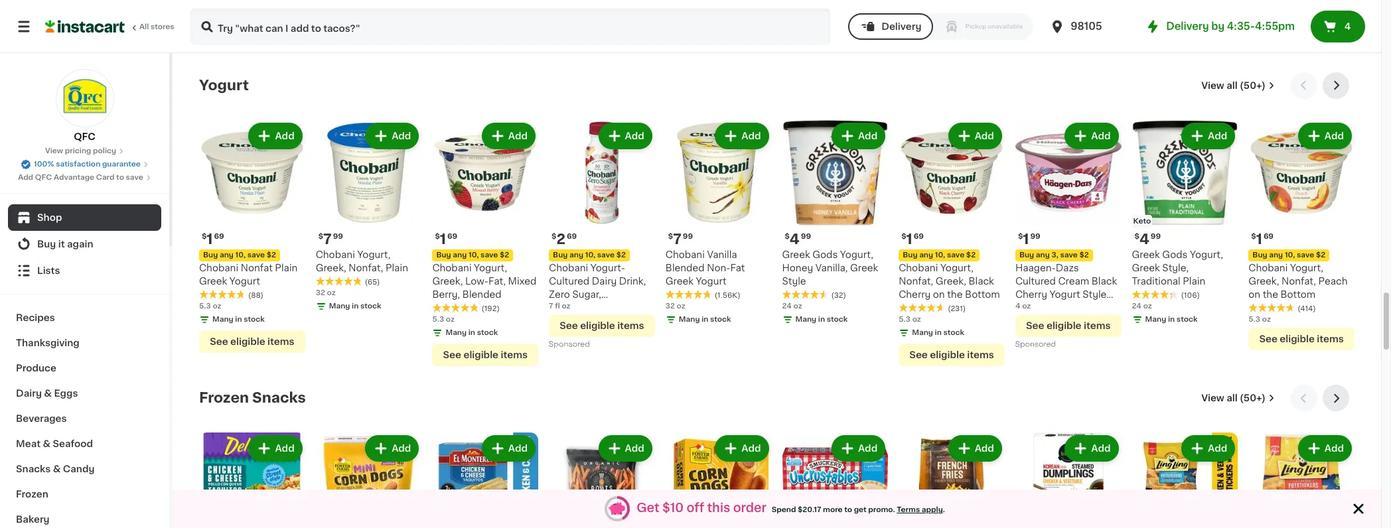 Task type: describe. For each thing, give the bounding box(es) containing it.
product group containing 2
[[549, 120, 655, 352]]

frozen snacks
[[199, 391, 306, 405]]

(65)
[[365, 279, 380, 286]]

10, for greek,
[[935, 252, 945, 259]]

apply
[[922, 507, 943, 514]]

meat
[[16, 439, 41, 449]]

oz down the chobani yogurt, greek, nonfat, plain
[[327, 290, 336, 297]]

buy any 10, save $2 for nonfat,
[[1253, 252, 1326, 259]]

2.29 oz
[[549, 19, 576, 26]]

16 oz
[[432, 6, 451, 13]]

terms
[[897, 507, 920, 514]]

frozen link
[[8, 482, 161, 507]]

sponsored badge image for 2
[[549, 341, 589, 349]]

(88)
[[248, 292, 264, 300]]

10, for nonfat,
[[1285, 252, 1295, 259]]

16.3
[[666, 6, 681, 13]]

see eligible items button for low-
[[432, 344, 538, 367]]

sugar,
[[572, 290, 601, 300]]

item carousel region containing frozen snacks
[[199, 385, 1355, 528]]

eligible for greek,
[[930, 351, 965, 360]]

terms apply button
[[897, 506, 943, 516]]

qfc link
[[55, 69, 114, 143]]

7 for chobani yogurt, greek, nonfat, plain
[[323, 232, 332, 246]]

bottom inside chobani yogurt, nonfat, greek, black cherry on the bottom
[[965, 290, 1000, 300]]

oz right fl
[[562, 303, 571, 310]]

chobani for chobani vanilla blended non-fat greek yogurt
[[666, 250, 705, 260]]

eligible for low-
[[464, 351, 499, 360]]

(414)
[[1298, 306, 1316, 313]]

all stores
[[139, 23, 174, 31]]

32 for chobani yogurt, greek, nonfat, plain
[[316, 290, 325, 297]]

style,
[[1163, 264, 1189, 273]]

4 lb
[[782, 6, 796, 13]]

close image
[[1351, 501, 1367, 517]]

items for chobani yogurt- cultured dairy drink, zero sugar, strawberry cheesecake inspired
[[617, 321, 644, 331]]

stores
[[151, 23, 174, 31]]

buy it again
[[37, 240, 93, 249]]

greek gods yogurt, honey vanilla, greek style
[[782, 250, 878, 286]]

2.29
[[549, 19, 566, 26]]

$ 1 69 for chobani yogurt, nonfat, greek, black cherry on the bottom
[[902, 232, 924, 246]]

4 button
[[1311, 11, 1366, 42]]

greek gods yogurt, greek style, traditional plain
[[1132, 250, 1223, 286]]

items for chobani yogurt, nonfat, greek, black cherry on the bottom
[[967, 351, 994, 360]]

chobani for chobani yogurt, nonfat, greek, black cherry on the bottom
[[899, 264, 938, 273]]

7 $ from the left
[[902, 233, 906, 240]]

4 $ from the left
[[435, 233, 440, 240]]

4 for 4 oz
[[1016, 303, 1021, 310]]

5.3 oz for chobani yogurt, greek, low-fat, mixed berry, blended
[[432, 316, 455, 323]]

$ 1 69 for chobani nonfat plain greek yogurt
[[202, 232, 224, 246]]

buy any 10, save $2 for low-
[[436, 252, 509, 259]]

all stores link
[[45, 8, 175, 45]]

$ inside $ 2 69
[[552, 233, 557, 240]]

product group containing ★★★★★
[[549, 0, 655, 56]]

oz right 2.29
[[567, 19, 576, 26]]

spend
[[772, 507, 796, 514]]

see eligible items button for dairy
[[549, 315, 655, 337]]

yogurt-
[[591, 264, 625, 273]]

69 for chobani yogurt, greek, nonfat, peach on the bottom
[[1264, 233, 1274, 240]]

dairy & eggs link
[[8, 381, 161, 406]]

dairy inside chobani yogurt- cultured dairy drink, zero sugar, strawberry cheesecake inspired
[[592, 277, 617, 286]]

14 oz
[[1132, 19, 1151, 26]]

chobani for chobani yogurt, greek, nonfat, plain
[[316, 250, 355, 260]]

any for low-
[[453, 252, 467, 259]]

lists link
[[8, 258, 161, 284]]

recipes link
[[8, 305, 161, 331]]

4:55pm
[[1255, 21, 1295, 31]]

oz down haagen-
[[1022, 303, 1031, 310]]

off
[[687, 503, 704, 515]]

candy
[[63, 465, 95, 474]]

100%
[[34, 161, 54, 168]]

non-
[[707, 264, 731, 273]]

get $10 off this order spend $20.17 more to get promo. terms apply .
[[637, 503, 945, 515]]

16.3 oz
[[666, 6, 691, 13]]

delivery by 4:35-4:55pm link
[[1145, 19, 1295, 35]]

yogurt inside 'chobani nonfat plain greek yogurt'
[[230, 277, 260, 286]]

item carousel region containing yogurt
[[199, 72, 1355, 375]]

buy for chobani yogurt, greek, low-fat, mixed berry, blended
[[436, 252, 451, 259]]

see eligible items for greek
[[210, 337, 294, 347]]

view all (50+) for yogurt
[[1202, 81, 1266, 90]]

nonfat, inside chobani yogurt, nonfat, greek, black cherry on the bottom
[[899, 277, 934, 286]]

yogurt, inside greek gods yogurt, greek style, traditional plain
[[1190, 250, 1223, 260]]

thanksgiving
[[16, 339, 80, 348]]

buy any 3, save $2
[[1020, 252, 1089, 259]]

chobani yogurt, nonfat, greek, black cherry on the bottom
[[899, 264, 1000, 300]]

chobani for chobani yogurt, greek, nonfat, peach on the bottom
[[1249, 264, 1288, 273]]

see for chobani yogurt, nonfat, greek, black cherry on the bottom
[[910, 351, 928, 360]]

69 for chobani yogurt, greek, low-fat, mixed berry, blended
[[447, 233, 457, 240]]

4 oz
[[1016, 303, 1031, 310]]

any for dairy
[[570, 252, 584, 259]]

5.3 oz for chobani yogurt, greek, nonfat, peach on the bottom
[[1249, 316, 1271, 323]]

vanilla,
[[816, 264, 848, 273]]

nonfat, for buy any 10, save $2
[[1282, 277, 1316, 286]]

10, for dairy
[[585, 252, 596, 259]]

it
[[58, 240, 65, 249]]

$2 for nonfat,
[[1316, 252, 1326, 259]]

items for chobani yogurt, greek, low-fat, mixed berry, blended
[[501, 351, 528, 360]]

98105
[[1071, 21, 1102, 31]]

bottom inside chobani yogurt, greek, nonfat, peach on the bottom
[[1281, 290, 1316, 300]]

oz down chobani yogurt, nonfat, greek, black cherry on the bottom on the right
[[913, 316, 921, 323]]

buy any 10, save $2 for dairy
[[553, 252, 626, 259]]

see for haagen-dazs cultured cream black cherry yogurt style snack
[[1026, 321, 1045, 331]]

99 for greek gods yogurt, honey vanilla, greek style
[[801, 233, 811, 240]]

items for chobani nonfat plain greek yogurt
[[268, 337, 294, 347]]

oz down chobani vanilla blended non-fat greek yogurt
[[677, 303, 686, 310]]

any for greek
[[220, 252, 234, 259]]

69 for chobani yogurt- cultured dairy drink, zero sugar, strawberry cheesecake inspired
[[567, 233, 577, 240]]

cheesecake
[[549, 317, 607, 326]]

berry,
[[432, 290, 460, 300]]

see for chobani nonfat plain greek yogurt
[[210, 337, 228, 347]]

haagen-dazs cultured cream black cherry yogurt style snack
[[1016, 264, 1117, 313]]

yogurt, for chobani yogurt, nonfat, greek, black cherry on the bottom
[[941, 264, 974, 273]]

view all (50+) for frozen snacks
[[1202, 394, 1266, 403]]

99 for buy any 3, save $2
[[1031, 233, 1041, 240]]

1 for chobani yogurt, nonfat, greek, black cherry on the bottom
[[906, 232, 913, 246]]

lb
[[789, 6, 796, 13]]

eligible for cream
[[1047, 321, 1082, 331]]

delivery for delivery by 4:35-4:55pm
[[1166, 21, 1209, 31]]

view pricing policy link
[[45, 146, 124, 157]]

promo.
[[869, 507, 895, 514]]

1 for chobani nonfat plain greek yogurt
[[207, 232, 213, 246]]

(32) inside product group
[[598, 8, 613, 16]]

chobani yogurt, greek, nonfat, plain
[[316, 250, 408, 273]]

16
[[432, 6, 440, 13]]

oz down honey
[[794, 303, 802, 310]]

(50+) for yogurt
[[1240, 81, 1266, 90]]

view for yogurt
[[1202, 81, 1225, 90]]

oz down chobani yogurt, greek, nonfat, peach on the bottom
[[1262, 316, 1271, 323]]

satisfaction
[[56, 161, 100, 168]]

view pricing policy
[[45, 147, 116, 155]]

inspired
[[609, 317, 647, 326]]

2
[[557, 232, 566, 246]]

$2 for greek
[[267, 252, 276, 259]]

7 for chobani vanilla blended non-fat greek yogurt
[[673, 232, 682, 246]]

see eligible items for greek,
[[910, 351, 994, 360]]

frozen for frozen snacks
[[199, 391, 249, 405]]

snacks & candy
[[16, 465, 95, 474]]

chobani for chobani nonfat plain greek yogurt
[[199, 264, 238, 273]]

gods for vanilla,
[[813, 250, 838, 260]]

see eligible items button for cream
[[1016, 315, 1122, 337]]

oz right 16.3
[[682, 6, 691, 13]]

items for chobani yogurt, greek, nonfat, peach on the bottom
[[1317, 335, 1344, 344]]

all for frozen snacks
[[1227, 394, 1238, 403]]

oz right 16 at the left top
[[442, 6, 451, 13]]

buy for chobani yogurt, nonfat, greek, black cherry on the bottom
[[903, 252, 918, 259]]

the inside chobani yogurt, greek, nonfat, peach on the bottom
[[1263, 290, 1279, 300]]

fl
[[555, 303, 560, 310]]

oz down "traditional"
[[1144, 303, 1152, 310]]

bakery
[[16, 515, 50, 524]]

vanilla
[[707, 250, 737, 260]]

style inside haagen-dazs cultured cream black cherry yogurt style snack
[[1083, 290, 1107, 300]]

yogurt, for chobani yogurt, greek, nonfat, plain
[[357, 250, 391, 260]]

style inside greek gods yogurt, honey vanilla, greek style
[[782, 277, 806, 286]]

2 $ from the left
[[785, 233, 790, 240]]

buy any 10, save $2 for greek,
[[903, 252, 976, 259]]

plain inside 'chobani nonfat plain greek yogurt'
[[275, 264, 298, 273]]

save for chobani yogurt, nonfat, greek, black cherry on the bottom
[[947, 252, 965, 259]]

(192)
[[482, 306, 500, 313]]

buy for haagen-dazs cultured cream black cherry yogurt style snack
[[1020, 252, 1034, 259]]

by
[[1212, 21, 1225, 31]]

(50+) for frozen snacks
[[1240, 394, 1266, 403]]

chobani yogurt, greek, nonfat, peach on the bottom
[[1249, 264, 1348, 300]]

7 fl oz
[[549, 303, 571, 310]]

5.3 for chobani yogurt, greek, nonfat, peach on the bottom
[[1249, 316, 1261, 323]]

add inside add qfc advantage card to save link
[[18, 174, 33, 181]]

chobani for chobani yogurt- cultured dairy drink, zero sugar, strawberry cheesecake inspired
[[549, 264, 588, 273]]

32 for chobani vanilla blended non-fat greek yogurt
[[666, 303, 675, 310]]

any for cream
[[1036, 252, 1050, 259]]

any for greek,
[[920, 252, 933, 259]]

2 many in stock button from the left
[[316, 0, 422, 18]]

see eligible items for low-
[[443, 351, 528, 360]]

shop
[[37, 213, 62, 222]]

cultured for 2
[[549, 277, 590, 286]]

advantage
[[54, 174, 94, 181]]

$ 1 99
[[1018, 232, 1041, 246]]



Task type: vqa. For each thing, say whether or not it's contained in the screenshot.


Task type: locate. For each thing, give the bounding box(es) containing it.
1 horizontal spatial dairy
[[592, 277, 617, 286]]

98105 button
[[1050, 8, 1129, 45]]

6 $2 from the left
[[1316, 252, 1326, 259]]

3 1 from the left
[[906, 232, 913, 246]]

$ down keto
[[1135, 233, 1140, 240]]

$ 2 69
[[552, 232, 577, 246]]

buy for chobani yogurt, greek, nonfat, peach on the bottom
[[1253, 252, 1268, 259]]

5 69 from the left
[[1264, 233, 1274, 240]]

1 horizontal spatial qfc
[[74, 132, 95, 141]]

1 cultured from the left
[[549, 277, 590, 286]]

(1.56k)
[[715, 292, 741, 300]]

4 buy any 10, save $2 from the left
[[903, 252, 976, 259]]

chobani for chobani yogurt, greek, low-fat, mixed berry, blended
[[432, 264, 472, 273]]

cultured for 1
[[1016, 277, 1056, 286]]

2 99 from the left
[[333, 233, 343, 240]]

blended inside chobani vanilla blended non-fat greek yogurt
[[666, 264, 705, 273]]

1 vertical spatial frozen
[[16, 490, 48, 499]]

6 any from the left
[[1269, 252, 1283, 259]]

traditional
[[1132, 277, 1181, 286]]

1 many in stock button from the left
[[199, 0, 305, 18]]

buy for chobani yogurt- cultured dairy drink, zero sugar, strawberry cheesecake inspired
[[553, 252, 568, 259]]

greek inside chobani vanilla blended non-fat greek yogurt
[[666, 277, 694, 286]]

2 buy any 10, save $2 from the left
[[436, 252, 509, 259]]

5 10, from the left
[[1285, 252, 1295, 259]]

eligible down haagen-dazs cultured cream black cherry yogurt style snack
[[1047, 321, 1082, 331]]

3 any from the left
[[570, 252, 584, 259]]

nonfat
[[241, 264, 273, 273]]

1 vertical spatial dairy
[[16, 389, 42, 398]]

nonfat, inside chobani yogurt, greek, nonfat, peach on the bottom
[[1282, 277, 1316, 286]]

see eligible items for dairy
[[560, 321, 644, 331]]

snacks & candy link
[[8, 457, 161, 482]]

1 $ from the left
[[202, 233, 207, 240]]

None search field
[[190, 8, 831, 45]]

5 $ from the left
[[552, 233, 557, 240]]

eligible inside product group
[[580, 321, 615, 331]]

item carousel region
[[199, 72, 1355, 375], [199, 385, 1355, 528]]

1 vertical spatial 32 oz
[[666, 303, 686, 310]]

$ up chobani vanilla blended non-fat greek yogurt
[[668, 233, 673, 240]]

$ 1 69 up 'chobani nonfat plain greek yogurt'
[[202, 232, 224, 246]]

many in stock
[[212, 6, 265, 13], [329, 6, 381, 13], [796, 19, 848, 26], [446, 19, 498, 26], [679, 19, 731, 26], [1146, 32, 1198, 40], [329, 303, 381, 310], [212, 316, 265, 323], [796, 316, 848, 323], [679, 316, 731, 323], [1146, 316, 1198, 323], [446, 329, 498, 337], [912, 329, 965, 337]]

1 vertical spatial &
[[43, 439, 51, 449]]

1 horizontal spatial cherry
[[1016, 290, 1047, 300]]

buy any 10, save $2 up 'chobani nonfat plain greek yogurt'
[[203, 252, 276, 259]]

& left eggs
[[44, 389, 52, 398]]

4 99 from the left
[[1031, 233, 1041, 240]]

$ 4 99 up honey
[[785, 232, 811, 246]]

5 1 from the left
[[1256, 232, 1263, 246]]

1 horizontal spatial many in stock button
[[316, 0, 422, 18]]

10, up yogurt-
[[585, 252, 596, 259]]

gods up vanilla,
[[813, 250, 838, 260]]

1 vertical spatial blended
[[463, 290, 502, 300]]

1 vertical spatial 32
[[666, 303, 675, 310]]

5 99 from the left
[[1151, 233, 1161, 240]]

2 on from the left
[[1249, 290, 1261, 300]]

1 up chobani yogurt, nonfat, greek, black cherry on the bottom on the right
[[906, 232, 913, 246]]

produce link
[[8, 356, 161, 381]]

cherry inside chobani yogurt, nonfat, greek, black cherry on the bottom
[[899, 290, 931, 300]]

0 vertical spatial qfc
[[74, 132, 95, 141]]

again
[[67, 240, 93, 249]]

1 horizontal spatial on
[[1249, 290, 1261, 300]]

delivery button
[[849, 13, 934, 40]]

0 horizontal spatial to
[[116, 174, 124, 181]]

save up nonfat on the left of page
[[247, 252, 265, 259]]

$20.17
[[798, 507, 821, 514]]

$ inside $ 1 99
[[1018, 233, 1023, 240]]

blended
[[666, 264, 705, 273], [463, 290, 502, 300]]

eligible
[[580, 321, 615, 331], [1047, 321, 1082, 331], [1280, 335, 1315, 344], [230, 337, 265, 347], [464, 351, 499, 360], [930, 351, 965, 360]]

$ 4 99 for greek gods yogurt, greek style, traditional plain
[[1135, 232, 1161, 246]]

low-
[[465, 277, 489, 286]]

99 for chobani vanilla blended non-fat greek yogurt
[[683, 233, 693, 240]]

1 vertical spatial qfc
[[35, 174, 52, 181]]

plain inside the chobani yogurt, greek, nonfat, plain
[[386, 264, 408, 273]]

chobani nonfat plain greek yogurt
[[199, 264, 298, 286]]

buy
[[37, 240, 56, 249], [203, 252, 218, 259], [436, 252, 451, 259], [553, 252, 568, 259], [903, 252, 918, 259], [1020, 252, 1034, 259], [1253, 252, 1268, 259]]

sponsored badge image down 2.29 oz
[[549, 45, 589, 53]]

0 vertical spatial style
[[782, 277, 806, 286]]

2 69 from the left
[[447, 233, 457, 240]]

1 view all (50+) button from the top
[[1196, 72, 1281, 99]]

save down guarantee
[[126, 174, 143, 181]]

1 cherry from the left
[[899, 290, 931, 300]]

add inside product group
[[625, 131, 644, 140]]

1 $2 from the left
[[267, 252, 276, 259]]

2 $2 from the left
[[500, 252, 509, 259]]

eligible down (192)
[[464, 351, 499, 360]]

the inside chobani yogurt, nonfat, greek, black cherry on the bottom
[[947, 290, 963, 300]]

2 view all (50+) from the top
[[1202, 394, 1266, 403]]

see eligible items
[[560, 321, 644, 331], [1026, 321, 1111, 331], [1260, 335, 1344, 344], [210, 337, 294, 347], [443, 351, 528, 360], [910, 351, 994, 360]]

yogurt, up vanilla,
[[840, 250, 874, 260]]

service type group
[[849, 13, 1034, 40]]

0 horizontal spatial cultured
[[549, 277, 590, 286]]

1 for chobani yogurt, greek, nonfat, peach on the bottom
[[1256, 232, 1263, 246]]

1 horizontal spatial (32)
[[831, 292, 846, 300]]

to left get
[[845, 507, 852, 514]]

all for yogurt
[[1227, 81, 1238, 90]]

save for chobani yogurt- cultured dairy drink, zero sugar, strawberry cheesecake inspired
[[597, 252, 615, 259]]

14
[[1132, 19, 1140, 26]]

24
[[782, 303, 792, 310], [1132, 303, 1142, 310]]

1 vertical spatial view all (50+) button
[[1196, 385, 1281, 412]]

buy up chobani yogurt, greek, nonfat, peach on the bottom
[[1253, 252, 1268, 259]]

1 horizontal spatial bottom
[[1281, 290, 1316, 300]]

$ 4 99 down keto
[[1135, 232, 1161, 246]]

yogurt
[[199, 78, 249, 92], [230, 277, 260, 286], [696, 277, 727, 286], [1050, 290, 1080, 300]]

qfc down 100%
[[35, 174, 52, 181]]

$ up chobani yogurt, nonfat, greek, black cherry on the bottom on the right
[[902, 233, 906, 240]]

$ up 'chobani nonfat plain greek yogurt'
[[202, 233, 207, 240]]

99 for chobani yogurt, greek, nonfat, plain
[[333, 233, 343, 240]]

save inside add qfc advantage card to save link
[[126, 174, 143, 181]]

2 vertical spatial &
[[53, 465, 61, 474]]

save up chobani yogurt, greek, low-fat, mixed berry, blended
[[481, 252, 498, 259]]

yogurt, inside chobani yogurt, greek, low-fat, mixed berry, blended
[[474, 264, 507, 273]]

1 up haagen-
[[1023, 232, 1029, 246]]

$ 7 99 for chobani yogurt, greek, nonfat, plain
[[318, 232, 343, 246]]

black inside haagen-dazs cultured cream black cherry yogurt style snack
[[1092, 277, 1117, 286]]

4 inside button
[[1345, 22, 1351, 31]]

buy any 10, save $2 up low-
[[436, 252, 509, 259]]

chobani inside chobani yogurt, greek, low-fat, mixed berry, blended
[[432, 264, 472, 273]]

add qfc advantage card to save
[[18, 174, 143, 181]]

0 vertical spatial item carousel region
[[199, 72, 1355, 375]]

1 vertical spatial to
[[845, 507, 852, 514]]

keto
[[1134, 218, 1151, 225]]

1 horizontal spatial 24
[[1132, 303, 1142, 310]]

yogurt, for chobani yogurt, greek, nonfat, peach on the bottom
[[1290, 264, 1324, 273]]

3 buy any 10, save $2 from the left
[[553, 252, 626, 259]]

2 24 oz from the left
[[1132, 303, 1152, 310]]

greek, inside chobani yogurt, greek, low-fat, mixed berry, blended
[[432, 277, 463, 286]]

(32) inside item carousel 'region'
[[831, 292, 846, 300]]

5 buy any 10, save $2 from the left
[[1253, 252, 1326, 259]]

qfc up the view pricing policy link
[[74, 132, 95, 141]]

2 24 from the left
[[1132, 303, 1142, 310]]

5.3 down chobani yogurt, nonfat, greek, black cherry on the bottom on the right
[[899, 316, 911, 323]]

1 69 from the left
[[214, 233, 224, 240]]

greek
[[782, 250, 810, 260], [1132, 250, 1160, 260], [850, 264, 878, 273], [1132, 264, 1160, 273], [199, 277, 227, 286], [666, 277, 694, 286]]

view all (50+) button for frozen snacks
[[1196, 385, 1281, 412]]

1 $ 1 69 from the left
[[202, 232, 224, 246]]

strawberry
[[549, 304, 600, 313]]

1 horizontal spatial 24 oz
[[1132, 303, 1152, 310]]

pricing
[[65, 147, 91, 155]]

save for chobani yogurt, greek, nonfat, peach on the bottom
[[1297, 252, 1315, 259]]

sponsored badge image down cheesecake
[[549, 341, 589, 349]]

frozen inside frozen 'link'
[[16, 490, 48, 499]]

$2 for cream
[[1080, 252, 1089, 259]]

see eligible items for nonfat,
[[1260, 335, 1344, 344]]

$ 1 69 up chobani yogurt, greek, nonfat, peach on the bottom
[[1252, 232, 1274, 246]]

see eligible items button down (414)
[[1249, 328, 1355, 351]]

eggs
[[54, 389, 78, 398]]

2 $ 1 69 from the left
[[435, 232, 457, 246]]

0 vertical spatial view all (50+) button
[[1196, 72, 1281, 99]]

3 $ from the left
[[318, 233, 323, 240]]

cream
[[1058, 277, 1089, 286]]

32 oz down chobani vanilla blended non-fat greek yogurt
[[666, 303, 686, 310]]

69 for chobani yogurt, nonfat, greek, black cherry on the bottom
[[914, 233, 924, 240]]

1 horizontal spatial 32
[[666, 303, 675, 310]]

yogurt, inside greek gods yogurt, honey vanilla, greek style
[[840, 250, 874, 260]]

& left 'candy' on the bottom left
[[53, 465, 61, 474]]

Search field
[[191, 9, 830, 44]]

view for frozen snacks
[[1202, 394, 1225, 403]]

10 $ from the left
[[1252, 233, 1256, 240]]

cherry inside haagen-dazs cultured cream black cherry yogurt style snack
[[1016, 290, 1047, 300]]

99 for greek gods yogurt, greek style, traditional plain
[[1151, 233, 1161, 240]]

1 $ 7 99 from the left
[[318, 232, 343, 246]]

lists
[[37, 266, 60, 275]]

many
[[212, 6, 233, 13], [329, 6, 350, 13], [796, 19, 817, 26], [446, 19, 467, 26], [679, 19, 700, 26], [1146, 32, 1167, 40], [329, 303, 350, 310], [212, 316, 233, 323], [796, 316, 817, 323], [679, 316, 700, 323], [1146, 316, 1167, 323], [446, 329, 467, 337], [912, 329, 933, 337]]

greek inside 'chobani nonfat plain greek yogurt'
[[199, 277, 227, 286]]

bottom up (231)
[[965, 290, 1000, 300]]

2 horizontal spatial nonfat,
[[1282, 277, 1316, 286]]

save
[[126, 174, 143, 181], [247, 252, 265, 259], [481, 252, 498, 259], [597, 252, 615, 259], [947, 252, 965, 259], [1060, 252, 1078, 259], [1297, 252, 1315, 259]]

1 on from the left
[[933, 290, 945, 300]]

1 horizontal spatial 7
[[549, 303, 553, 310]]

0 horizontal spatial blended
[[463, 290, 502, 300]]

0 horizontal spatial delivery
[[882, 22, 922, 31]]

0 vertical spatial view
[[1202, 81, 1225, 90]]

delivery by 4:35-4:55pm
[[1166, 21, 1295, 31]]

99 up buy any 3, save $2
[[1031, 233, 1041, 240]]

7 up chobani vanilla blended non-fat greek yogurt
[[673, 232, 682, 246]]

4 69 from the left
[[914, 233, 924, 240]]

0 vertical spatial dairy
[[592, 277, 617, 286]]

0 horizontal spatial style
[[782, 277, 806, 286]]

buy any 10, save $2 up yogurt-
[[553, 252, 626, 259]]

2 any from the left
[[453, 252, 467, 259]]

view all (50+) button
[[1196, 72, 1281, 99], [1196, 385, 1281, 412]]

1 vertical spatial style
[[1083, 290, 1107, 300]]

$ up the chobani yogurt, greek, nonfat, plain
[[318, 233, 323, 240]]

10, up chobani yogurt, greek, nonfat, peach on the bottom
[[1285, 252, 1295, 259]]

1 horizontal spatial to
[[845, 507, 852, 514]]

5.3 oz down berry,
[[432, 316, 455, 323]]

$ 7 99
[[318, 232, 343, 246], [668, 232, 693, 246]]

yogurt, inside the chobani yogurt, greek, nonfat, plain
[[357, 250, 391, 260]]

black for greek,
[[969, 277, 994, 286]]

see eligible items for cream
[[1026, 321, 1111, 331]]

buy inside 'link'
[[37, 240, 56, 249]]

0 horizontal spatial (32)
[[598, 8, 613, 16]]

see eligible items button down (231)
[[899, 344, 1005, 367]]

1 up berry,
[[440, 232, 446, 246]]

1 buy any 10, save $2 from the left
[[203, 252, 276, 259]]

1 up chobani yogurt, greek, nonfat, peach on the bottom
[[1256, 232, 1263, 246]]

3,
[[1052, 252, 1059, 259]]

69 inside $ 2 69
[[567, 233, 577, 240]]

2 $ 4 99 from the left
[[1135, 232, 1161, 246]]

yogurt, up (65)
[[357, 250, 391, 260]]

5 any from the left
[[1036, 252, 1050, 259]]

1 horizontal spatial blended
[[666, 264, 705, 273]]

beverages
[[16, 414, 67, 424]]

0 horizontal spatial black
[[969, 277, 994, 286]]

$
[[202, 233, 207, 240], [785, 233, 790, 240], [318, 233, 323, 240], [435, 233, 440, 240], [552, 233, 557, 240], [668, 233, 673, 240], [902, 233, 906, 240], [1018, 233, 1023, 240], [1135, 233, 1140, 240], [1252, 233, 1256, 240]]

$2 inside product group
[[617, 252, 626, 259]]

chobani inside the chobani yogurt, greek, nonfat, plain
[[316, 250, 355, 260]]

mixed
[[508, 277, 537, 286]]

see eligible items button for greek,
[[899, 344, 1005, 367]]

instacart logo image
[[45, 19, 125, 35]]

1 horizontal spatial 32 oz
[[666, 303, 686, 310]]

add
[[275, 131, 295, 140], [392, 131, 411, 140], [508, 131, 528, 140], [625, 131, 644, 140], [742, 131, 761, 140], [858, 131, 878, 140], [975, 131, 994, 140], [1092, 131, 1111, 140], [1208, 131, 1228, 140], [1325, 131, 1344, 140], [18, 174, 33, 181], [275, 444, 295, 454], [392, 444, 411, 454], [508, 444, 528, 454], [625, 444, 644, 454], [742, 444, 761, 454], [858, 444, 878, 454], [975, 444, 994, 454], [1092, 444, 1111, 454], [1208, 444, 1228, 454], [1325, 444, 1344, 454]]

see eligible items button for nonfat,
[[1249, 328, 1355, 351]]

1 horizontal spatial plain
[[386, 264, 408, 273]]

nonfat, for 7
[[349, 264, 383, 273]]

any up chobani yogurt, nonfat, greek, black cherry on the bottom on the right
[[920, 252, 933, 259]]

0 horizontal spatial gods
[[813, 250, 838, 260]]

cultured inside chobani yogurt- cultured dairy drink, zero sugar, strawberry cheesecake inspired
[[549, 277, 590, 286]]

32 down chobani vanilla blended non-fat greek yogurt
[[666, 303, 675, 310]]

2 (50+) from the top
[[1240, 394, 1266, 403]]

see for chobani yogurt, greek, nonfat, peach on the bottom
[[1260, 335, 1278, 344]]

cultured down haagen-
[[1016, 277, 1056, 286]]

5.3 down berry,
[[432, 316, 444, 323]]

view all (50+) button for yogurt
[[1196, 72, 1281, 99]]

2 cherry from the left
[[1016, 290, 1047, 300]]

card
[[96, 174, 114, 181]]

0 horizontal spatial on
[[933, 290, 945, 300]]

dazs
[[1056, 264, 1079, 273]]

dairy & eggs
[[16, 389, 78, 398]]

snacks inside snacks & candy link
[[16, 465, 51, 474]]

69 up chobani yogurt, greek, low-fat, mixed berry, blended
[[447, 233, 457, 240]]

eligible down (88) at the bottom of page
[[230, 337, 265, 347]]

bakery link
[[8, 507, 161, 528]]

greek, inside chobani yogurt, nonfat, greek, black cherry on the bottom
[[936, 277, 966, 286]]

get
[[854, 507, 867, 514]]

&
[[44, 389, 52, 398], [43, 439, 51, 449], [53, 465, 61, 474]]

1 vertical spatial all
[[1227, 394, 1238, 403]]

1 horizontal spatial black
[[1092, 277, 1117, 286]]

honey
[[782, 264, 813, 273]]

5.3 oz for chobani yogurt, nonfat, greek, black cherry on the bottom
[[899, 316, 921, 323]]

3 99 from the left
[[683, 233, 693, 240]]

1 any from the left
[[220, 252, 234, 259]]

$2 for dairy
[[617, 252, 626, 259]]

69 for chobani nonfat plain greek yogurt
[[214, 233, 224, 240]]

7 up the chobani yogurt, greek, nonfat, plain
[[323, 232, 332, 246]]

$ 1 69 up chobani yogurt, nonfat, greek, black cherry on the bottom on the right
[[902, 232, 924, 246]]

on inside chobani yogurt, greek, nonfat, peach on the bottom
[[1249, 290, 1261, 300]]

$ 1 69 for chobani yogurt, greek, nonfat, peach on the bottom
[[1252, 232, 1274, 246]]

gods inside greek gods yogurt, greek style, traditional plain
[[1163, 250, 1188, 260]]

0 horizontal spatial 24 oz
[[782, 303, 802, 310]]

2 all from the top
[[1227, 394, 1238, 403]]

$ 1 69 up berry,
[[435, 232, 457, 246]]

yogurt inside chobani vanilla blended non-fat greek yogurt
[[696, 277, 727, 286]]

2 $ 7 99 from the left
[[668, 232, 693, 246]]

10, inside product group
[[585, 252, 596, 259]]

0 horizontal spatial many in stock button
[[199, 0, 305, 18]]

1 for haagen-dazs cultured cream black cherry yogurt style snack
[[1023, 232, 1029, 246]]

2 item carousel region from the top
[[199, 385, 1355, 528]]

see eligible items down haagen-dazs cultured cream black cherry yogurt style snack
[[1026, 321, 1111, 331]]

blended inside chobani yogurt, greek, low-fat, mixed berry, blended
[[463, 290, 502, 300]]

cherry for cultured
[[1016, 290, 1047, 300]]

24 oz down "traditional"
[[1132, 303, 1152, 310]]

save up yogurt-
[[597, 252, 615, 259]]

dairy down 'produce'
[[16, 389, 42, 398]]

2 vertical spatial view
[[1202, 394, 1225, 403]]

$ 4 99
[[785, 232, 811, 246], [1135, 232, 1161, 246]]

6 $ from the left
[[668, 233, 673, 240]]

to inside "get $10 off this order spend $20.17 more to get promo. terms apply ."
[[845, 507, 852, 514]]

1 (50+) from the top
[[1240, 81, 1266, 90]]

0 vertical spatial (50+)
[[1240, 81, 1266, 90]]

1 bottom from the left
[[965, 290, 1000, 300]]

add qfc advantage card to save link
[[18, 173, 151, 183]]

1 horizontal spatial frozen
[[199, 391, 249, 405]]

items
[[617, 321, 644, 331], [1084, 321, 1111, 331], [1317, 335, 1344, 344], [268, 337, 294, 347], [501, 351, 528, 360], [967, 351, 994, 360]]

buy any 10, save $2 for greek
[[203, 252, 276, 259]]

0 vertical spatial 32
[[316, 290, 325, 297]]

buy any 10, save $2
[[203, 252, 276, 259], [436, 252, 509, 259], [553, 252, 626, 259], [903, 252, 976, 259], [1253, 252, 1326, 259]]

guarantee
[[102, 161, 141, 168]]

chobani inside chobani vanilla blended non-fat greek yogurt
[[666, 250, 705, 260]]

see eligible items down (192)
[[443, 351, 528, 360]]

10, up nonfat on the left of page
[[235, 252, 246, 259]]

4 for 4
[[1345, 22, 1351, 31]]

1 horizontal spatial gods
[[1163, 250, 1188, 260]]

1 the from the left
[[947, 290, 963, 300]]

1 vertical spatial item carousel region
[[199, 385, 1355, 528]]

0 horizontal spatial 7
[[323, 232, 332, 246]]

5.3 oz down 'chobani nonfat plain greek yogurt'
[[199, 303, 221, 310]]

5 $2 from the left
[[1080, 252, 1089, 259]]

1 24 from the left
[[782, 303, 792, 310]]

0 horizontal spatial the
[[947, 290, 963, 300]]

1 vertical spatial view
[[45, 147, 63, 155]]

gods
[[813, 250, 838, 260], [1163, 250, 1188, 260]]

0 horizontal spatial snacks
[[16, 465, 51, 474]]

qfc logo image
[[55, 69, 114, 127]]

beverages link
[[8, 406, 161, 431]]

buy down '2'
[[553, 252, 568, 259]]

zero
[[549, 290, 570, 300]]

2 view all (50+) button from the top
[[1196, 385, 1281, 412]]

chobani inside chobani yogurt- cultured dairy drink, zero sugar, strawberry cheesecake inspired
[[549, 264, 588, 273]]

0 vertical spatial frozen
[[199, 391, 249, 405]]

see eligible items button down (192)
[[432, 344, 538, 367]]

$2 for greek,
[[966, 252, 976, 259]]

eligible down (231)
[[930, 351, 965, 360]]

on inside chobani yogurt, nonfat, greek, black cherry on the bottom
[[933, 290, 945, 300]]

buy any 10, save $2 inside product group
[[553, 252, 626, 259]]

5.3 for chobani nonfat plain greek yogurt
[[199, 303, 211, 310]]

bottom up (414)
[[1281, 290, 1316, 300]]

fat,
[[489, 277, 506, 286]]

10, up chobani yogurt, nonfat, greek, black cherry on the bottom on the right
[[935, 252, 945, 259]]

0 horizontal spatial qfc
[[35, 174, 52, 181]]

0 vertical spatial all
[[1227, 81, 1238, 90]]

1 horizontal spatial cultured
[[1016, 277, 1056, 286]]

69 right '2'
[[567, 233, 577, 240]]

(231)
[[948, 306, 966, 313]]

oz down 'chobani nonfat plain greek yogurt'
[[213, 303, 221, 310]]

1 horizontal spatial nonfat,
[[899, 277, 934, 286]]

greek, inside the chobani yogurt, greek, nonfat, plain
[[316, 264, 346, 273]]

greek, for chobani yogurt, greek, nonfat, peach on the bottom
[[1249, 277, 1279, 286]]

seafood
[[53, 439, 93, 449]]

4 $ 1 69 from the left
[[1252, 232, 1274, 246]]

0 horizontal spatial 24
[[782, 303, 792, 310]]

0 horizontal spatial cherry
[[899, 290, 931, 300]]

nonfat,
[[349, 264, 383, 273], [899, 277, 934, 286], [1282, 277, 1316, 286]]

greek, for chobani yogurt, greek, nonfat, plain
[[316, 264, 346, 273]]

save up chobani yogurt, nonfat, greek, black cherry on the bottom on the right
[[947, 252, 965, 259]]

0 horizontal spatial 32
[[316, 290, 325, 297]]

0 vertical spatial snacks
[[252, 391, 306, 405]]

1 horizontal spatial snacks
[[252, 391, 306, 405]]

$ 7 99 up the chobani yogurt, greek, nonfat, plain
[[318, 232, 343, 246]]

any down $ 2 69
[[570, 252, 584, 259]]

sponsored badge image for 1
[[1016, 341, 1056, 349]]

yogurt, up (231)
[[941, 264, 974, 273]]

oz right 14
[[1142, 19, 1151, 26]]

delivery inside button
[[882, 22, 922, 31]]

1 vertical spatial snacks
[[16, 465, 51, 474]]

save for chobani yogurt, greek, low-fat, mixed berry, blended
[[481, 252, 498, 259]]

1 vertical spatial (32)
[[831, 292, 846, 300]]

$ up berry,
[[435, 233, 440, 240]]

10,
[[235, 252, 246, 259], [469, 252, 479, 259], [585, 252, 596, 259], [935, 252, 945, 259], [1285, 252, 1295, 259]]

4 for 4 lb
[[782, 6, 787, 13]]

0 vertical spatial blended
[[666, 264, 705, 273]]

get $10 off this order status
[[631, 502, 951, 516]]

buy up chobani yogurt, nonfat, greek, black cherry on the bottom on the right
[[903, 252, 918, 259]]

eligible down strawberry
[[580, 321, 615, 331]]

1 horizontal spatial delivery
[[1166, 21, 1209, 31]]

(50+)
[[1240, 81, 1266, 90], [1240, 394, 1266, 403]]

sponsored badge image
[[549, 45, 589, 53], [549, 341, 589, 349], [1016, 341, 1056, 349]]

7 left fl
[[549, 303, 553, 310]]

cultured up zero
[[549, 277, 590, 286]]

see for chobani yogurt, greek, low-fat, mixed berry, blended
[[443, 351, 461, 360]]

7
[[323, 232, 332, 246], [673, 232, 682, 246], [549, 303, 553, 310]]

1 horizontal spatial $ 4 99
[[1135, 232, 1161, 246]]

black for cream
[[1092, 277, 1117, 286]]

0 horizontal spatial plain
[[275, 264, 298, 273]]

cherry for nonfat,
[[899, 290, 931, 300]]

3 10, from the left
[[585, 252, 596, 259]]

3 69 from the left
[[567, 233, 577, 240]]

2 gods from the left
[[1163, 250, 1188, 260]]

5.3 down 'chobani nonfat plain greek yogurt'
[[199, 303, 211, 310]]

1 1 from the left
[[207, 232, 213, 246]]

eligible for nonfat,
[[1280, 335, 1315, 344]]

this
[[707, 503, 730, 515]]

1 24 oz from the left
[[782, 303, 802, 310]]

frozen for frozen
[[16, 490, 48, 499]]

100% satisfaction guarantee button
[[21, 157, 149, 170]]

$ up honey
[[785, 233, 790, 240]]

1 black from the left
[[969, 277, 994, 286]]

2 bottom from the left
[[1281, 290, 1316, 300]]

thanksgiving link
[[8, 331, 161, 356]]

4 $2 from the left
[[966, 252, 976, 259]]

any up 'chobani nonfat plain greek yogurt'
[[220, 252, 234, 259]]

product group
[[549, 0, 655, 56], [199, 120, 305, 353], [316, 120, 422, 315], [432, 120, 538, 367], [549, 120, 655, 352], [666, 120, 772, 328], [782, 120, 888, 328], [899, 120, 1005, 367], [1016, 120, 1122, 352], [1132, 120, 1238, 328], [1249, 120, 1355, 351], [199, 433, 305, 528], [316, 433, 422, 528], [432, 433, 538, 528], [549, 433, 655, 528], [666, 433, 772, 528], [782, 433, 888, 528], [899, 433, 1005, 528], [1016, 433, 1122, 528], [1132, 433, 1238, 528], [1249, 433, 1355, 528]]

view all (50+)
[[1202, 81, 1266, 90], [1202, 394, 1266, 403]]

sponsored badge image down snack
[[1016, 341, 1056, 349]]

0 horizontal spatial bottom
[[965, 290, 1000, 300]]

0 horizontal spatial dairy
[[16, 389, 42, 398]]

2 horizontal spatial 7
[[673, 232, 682, 246]]

items for haagen-dazs cultured cream black cherry yogurt style snack
[[1084, 321, 1111, 331]]

policy
[[93, 147, 116, 155]]

buy up berry,
[[436, 252, 451, 259]]

any up low-
[[453, 252, 467, 259]]

1 99 from the left
[[801, 233, 811, 240]]

save for haagen-dazs cultured cream black cherry yogurt style snack
[[1060, 252, 1078, 259]]

5.3 for chobani yogurt, nonfat, greek, black cherry on the bottom
[[899, 316, 911, 323]]

any inside product group
[[570, 252, 584, 259]]

2 horizontal spatial plain
[[1183, 277, 1206, 286]]

1 up 'chobani nonfat plain greek yogurt'
[[207, 232, 213, 246]]

plain inside greek gods yogurt, greek style, traditional plain
[[1183, 277, 1206, 286]]

yogurt, for chobani yogurt, greek, low-fat, mixed berry, blended
[[474, 264, 507, 273]]

gods inside greek gods yogurt, honey vanilla, greek style
[[813, 250, 838, 260]]

$2 up nonfat on the left of page
[[267, 252, 276, 259]]

24 oz for greek gods yogurt, honey vanilla, greek style
[[782, 303, 802, 310]]

the
[[947, 290, 963, 300], [1263, 290, 1279, 300]]

3 $2 from the left
[[617, 252, 626, 259]]

10, for low-
[[469, 252, 479, 259]]

(106)
[[1181, 292, 1200, 300]]

0 vertical spatial view all (50+)
[[1202, 81, 1266, 90]]

1 vertical spatial view all (50+)
[[1202, 394, 1266, 403]]

$2 up the peach in the right bottom of the page
[[1316, 252, 1326, 259]]

see eligible items down (414)
[[1260, 335, 1344, 344]]

2 1 from the left
[[440, 232, 446, 246]]

items inside product group
[[617, 321, 644, 331]]

save up chobani yogurt, greek, nonfat, peach on the bottom
[[1297, 252, 1315, 259]]

9 $ from the left
[[1135, 233, 1140, 240]]

0 vertical spatial (32)
[[598, 8, 613, 16]]

1 item carousel region from the top
[[199, 72, 1355, 375]]

99 inside $ 1 99
[[1031, 233, 1041, 240]]

& for meat
[[43, 439, 51, 449]]

4 any from the left
[[920, 252, 933, 259]]

$2 for low-
[[500, 252, 509, 259]]

yogurt inside haagen-dazs cultured cream black cherry yogurt style snack
[[1050, 290, 1080, 300]]

qfc
[[74, 132, 95, 141], [35, 174, 52, 181]]

0 vertical spatial 32 oz
[[316, 290, 336, 297]]

5.3 oz for chobani nonfat plain greek yogurt
[[199, 303, 221, 310]]

1 horizontal spatial the
[[1263, 290, 1279, 300]]

fat
[[731, 264, 745, 273]]

3 $ 1 69 from the left
[[902, 232, 924, 246]]

black inside chobani yogurt, nonfat, greek, black cherry on the bottom
[[969, 277, 994, 286]]

1 view all (50+) from the top
[[1202, 81, 1266, 90]]

& right meat
[[43, 439, 51, 449]]

chobani yogurt, greek, low-fat, mixed berry, blended
[[432, 264, 537, 300]]

$2 up cream
[[1080, 252, 1089, 259]]

0 horizontal spatial nonfat,
[[349, 264, 383, 273]]

2 the from the left
[[1263, 290, 1279, 300]]

2 10, from the left
[[469, 252, 479, 259]]

chobani inside chobani yogurt, nonfat, greek, black cherry on the bottom
[[899, 264, 938, 273]]

0 vertical spatial to
[[116, 174, 124, 181]]

1 $ 4 99 from the left
[[785, 232, 811, 246]]

1 horizontal spatial style
[[1083, 290, 1107, 300]]

order
[[733, 503, 767, 515]]

4 10, from the left
[[935, 252, 945, 259]]

1 all from the top
[[1227, 81, 1238, 90]]

style down cream
[[1083, 290, 1107, 300]]

add button
[[250, 124, 301, 148], [367, 124, 418, 148], [483, 124, 534, 148], [600, 124, 651, 148], [716, 124, 768, 148], [833, 124, 884, 148], [950, 124, 1001, 148], [1066, 124, 1118, 148], [1183, 124, 1234, 148], [1300, 124, 1351, 148], [250, 437, 301, 461], [367, 437, 418, 461], [483, 437, 534, 461], [600, 437, 651, 461], [716, 437, 768, 461], [833, 437, 884, 461], [950, 437, 1001, 461], [1066, 437, 1118, 461], [1183, 437, 1234, 461], [1300, 437, 1351, 461]]

$2
[[267, 252, 276, 259], [500, 252, 509, 259], [617, 252, 626, 259], [966, 252, 976, 259], [1080, 252, 1089, 259], [1316, 252, 1326, 259]]

4 1 from the left
[[1023, 232, 1029, 246]]

chobani inside chobani yogurt, greek, nonfat, peach on the bottom
[[1249, 264, 1288, 273]]

& for snacks
[[53, 465, 61, 474]]

yogurt, inside chobani yogurt, nonfat, greek, black cherry on the bottom
[[941, 264, 974, 273]]

any for nonfat,
[[1269, 252, 1283, 259]]

0 horizontal spatial 32 oz
[[316, 290, 336, 297]]

see eligible items down (88) at the bottom of page
[[210, 337, 294, 347]]

1 10, from the left
[[235, 252, 246, 259]]

0 horizontal spatial frozen
[[16, 490, 48, 499]]

$2 up fat,
[[500, 252, 509, 259]]

greek, for chobani yogurt, greek, low-fat, mixed berry, blended
[[432, 277, 463, 286]]

chobani
[[316, 250, 355, 260], [666, 250, 705, 260], [199, 264, 238, 273], [432, 264, 472, 273], [549, 264, 588, 273], [899, 264, 938, 273], [1249, 264, 1288, 273]]

1 horizontal spatial $ 7 99
[[668, 232, 693, 246]]

2 cultured from the left
[[1016, 277, 1056, 286]]

cultured inside haagen-dazs cultured cream black cherry yogurt style snack
[[1016, 277, 1056, 286]]

1 gods from the left
[[813, 250, 838, 260]]

nonfat, inside the chobani yogurt, greek, nonfat, plain
[[349, 264, 383, 273]]

0 horizontal spatial $ 4 99
[[785, 232, 811, 246]]

8 $ from the left
[[1018, 233, 1023, 240]]

0 vertical spatial &
[[44, 389, 52, 398]]

1 for chobani yogurt, greek, low-fat, mixed berry, blended
[[440, 232, 446, 246]]

5.3 oz
[[199, 303, 221, 310], [432, 316, 455, 323], [899, 316, 921, 323], [1249, 316, 1271, 323]]

0 horizontal spatial $ 7 99
[[318, 232, 343, 246]]

yogurt, up the peach in the right bottom of the page
[[1290, 264, 1324, 273]]

yogurt, inside chobani yogurt, greek, nonfat, peach on the bottom
[[1290, 264, 1324, 273]]

24 oz
[[782, 303, 802, 310], [1132, 303, 1152, 310]]

24 for greek gods yogurt, greek style, traditional plain
[[1132, 303, 1142, 310]]

$ 7 99 up chobani vanilla blended non-fat greek yogurt
[[668, 232, 693, 246]]

see eligible items button down haagen-dazs cultured cream black cherry yogurt style snack
[[1016, 315, 1122, 337]]

chobani inside 'chobani nonfat plain greek yogurt'
[[199, 264, 238, 273]]

greek, inside chobani yogurt, greek, nonfat, peach on the bottom
[[1249, 277, 1279, 286]]

1 vertical spatial (50+)
[[1240, 394, 1266, 403]]

more
[[823, 507, 843, 514]]

chobani vanilla blended non-fat greek yogurt
[[666, 250, 745, 286]]

see for chobani yogurt- cultured dairy drink, zero sugar, strawberry cheesecake inspired
[[560, 321, 578, 331]]

oz down berry,
[[446, 316, 455, 323]]

69 up chobani yogurt, greek, nonfat, peach on the bottom
[[1264, 233, 1274, 240]]

2 black from the left
[[1092, 277, 1117, 286]]

yogurt,
[[840, 250, 874, 260], [357, 250, 391, 260], [1190, 250, 1223, 260], [474, 264, 507, 273], [941, 264, 974, 273], [1290, 264, 1324, 273]]



